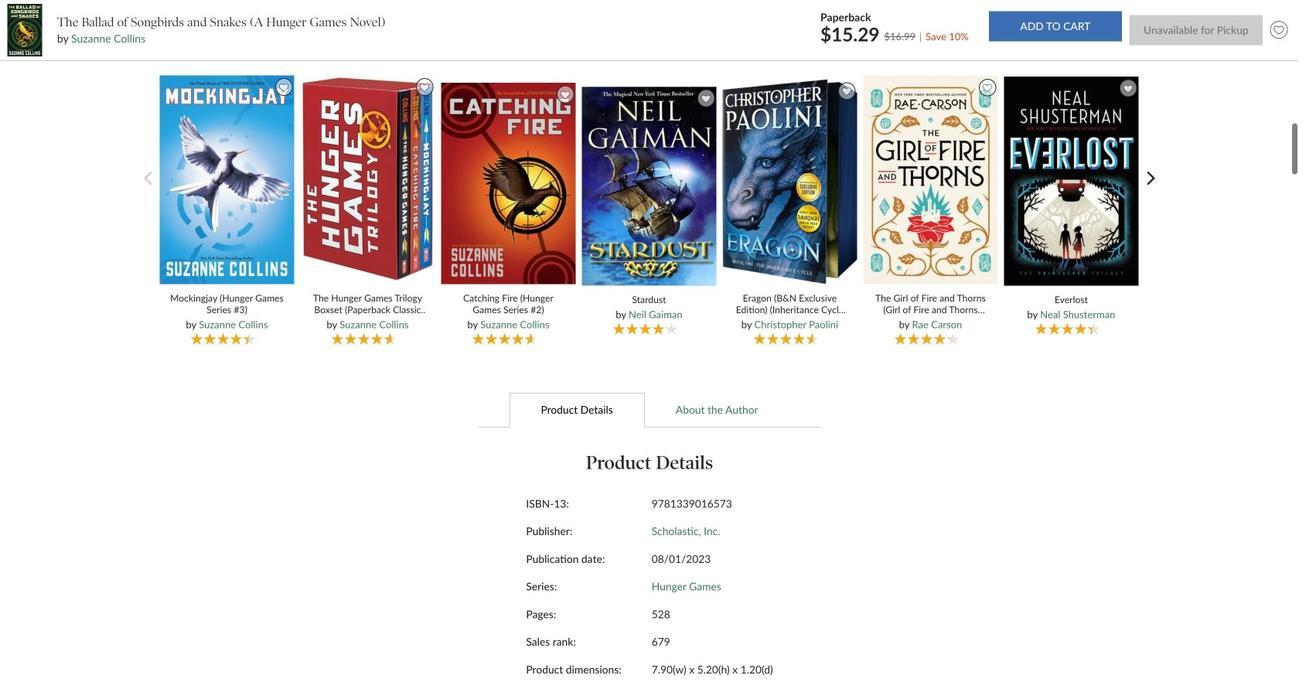 Task type: vqa. For each thing, say whether or not it's contained in the screenshot.
STARDUST image
yes



Task type: describe. For each thing, give the bounding box(es) containing it.
stardust image
[[580, 86, 719, 287]]

the ballad of songbirds and snakes (a hunger games novel) image
[[8, 4, 42, 57]]

everlost element
[[1002, 76, 1145, 347]]

catching fire (hunger games series #2) element
[[439, 82, 582, 348]]

eragon (b&n exclusive edition) (inheritance cycle #1) image
[[721, 79, 860, 285]]

catching fire (hunger games series #2) image
[[439, 82, 578, 285]]

stardust element
[[580, 86, 723, 347]]



Task type: locate. For each thing, give the bounding box(es) containing it.
add to wishlist image
[[1267, 18, 1292, 43]]

None submit
[[989, 11, 1123, 41], [1130, 15, 1263, 45], [989, 11, 1123, 41], [1130, 15, 1263, 45]]

tab panel
[[380, 428, 920, 682]]

mockingjay (hunger games series #3) image
[[157, 75, 297, 285]]

the hunger games trilogy boxset (paperback classic collection) element
[[298, 75, 441, 348]]

section
[[134, 25, 1166, 44]]

the hunger games trilogy boxset (paperback classic collection) image
[[298, 75, 437, 285]]

mockingjay (hunger games series #3) element
[[157, 75, 300, 348]]

tab list
[[129, 392, 1171, 428]]

eragon (b&n exclusive edition) (inheritance cycle #1) element
[[721, 79, 864, 348]]

everlost image
[[1002, 76, 1142, 287]]

the girl of fire and thorns (girl of fire and thorns series #1) element
[[861, 75, 1005, 348]]

the girl of fire and thorns (girl of fire and thorns series #1) image
[[861, 75, 1001, 285]]



